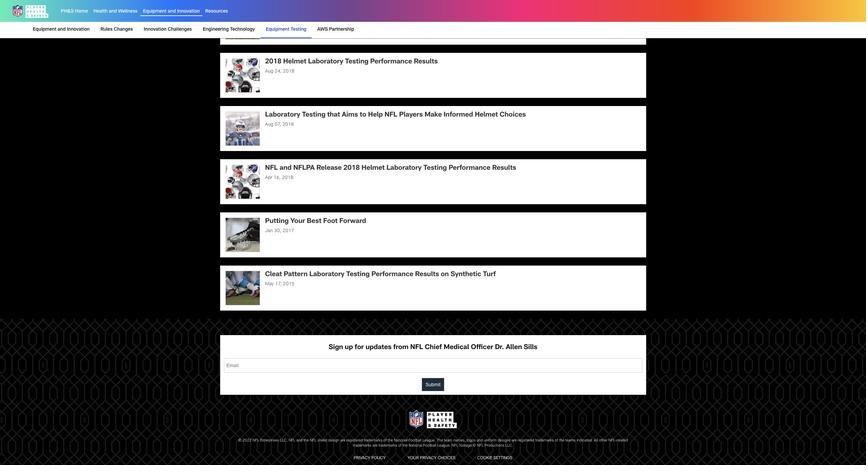 Task type: describe. For each thing, give the bounding box(es) containing it.
innovation challenges link
[[141, 22, 195, 38]]

07,
[[275, 123, 281, 128]]

0 horizontal spatial llc.
[[280, 440, 288, 443]]

Email email field
[[224, 359, 643, 373]]

productions
[[485, 445, 505, 449]]

footage
[[460, 445, 472, 449]]

equipment and innovation for the top the equipment and innovation link
[[143, 9, 200, 14]]

and right logos
[[477, 440, 483, 443]]

2015
[[283, 283, 295, 287]]

1 horizontal spatial football
[[424, 445, 437, 449]]

resources
[[205, 9, 228, 14]]

2 vertical spatial 2019
[[282, 24, 294, 28]]

related
[[617, 440, 628, 443]]

the left teams
[[559, 440, 565, 443]]

may
[[265, 283, 274, 287]]

putting
[[265, 219, 289, 226]]

make
[[425, 112, 442, 119]]

for
[[355, 345, 364, 352]]

aims
[[342, 112, 358, 119]]

home
[[75, 9, 88, 14]]

cookie
[[478, 457, 493, 461]]

ph&s
[[61, 9, 74, 14]]

innovation for bottom the equipment and innovation link
[[67, 27, 90, 32]]

2018 up 24,
[[265, 59, 282, 66]]

2017
[[283, 229, 294, 234]]

nfl/nflpa
[[408, 6, 445, 12]]

2018 for and
[[282, 176, 294, 181]]

pattern
[[284, 272, 308, 279]]

the up "your privacy choices"
[[403, 445, 408, 449]]

equipment and innovation for bottom the equipment and innovation link
[[33, 27, 90, 32]]

putting your best foot forward
[[265, 219, 366, 226]]

changes
[[114, 27, 133, 32]]

0 vertical spatial your
[[291, 219, 305, 226]]

shutterstock_110648840 image
[[226, 5, 260, 39]]

uniform
[[484, 440, 497, 443]]

logos
[[467, 440, 476, 443]]

indicated.
[[577, 440, 593, 443]]

and up apr 16, 2018 at the left of page
[[280, 165, 292, 172]]

© 2022 nfl enterprises llc. nfl and the nfl shield design are registered trademarks of the national football league. the team names, logos and uniform designs are registered trademarks of the teams indicated. all other nfl-related trademarks are trademarks of the national football league. nfl footage © nfl productions llc.
[[238, 440, 628, 449]]

1 horizontal spatial ©
[[473, 445, 476, 449]]

and up innovation challenges
[[168, 9, 176, 14]]

shield
[[318, 440, 327, 443]]

0 vertical spatial 2019
[[390, 6, 407, 12]]

innovation inside innovation challenges link
[[144, 27, 167, 32]]

april
[[609, 6, 629, 12]]

0 horizontal spatial are
[[340, 440, 346, 443]]

that
[[327, 112, 340, 119]]

announcing
[[338, 6, 376, 12]]

may 17, 2015
[[265, 283, 295, 287]]

engineering technology
[[203, 27, 255, 32]]

aug for 2018
[[265, 69, 273, 74]]

innovation challenges
[[144, 27, 192, 32]]

cookie settings button
[[475, 455, 515, 464]]

laboratory inside transcript: media call announcing the 2019 nfl/nflpa helmet laboratory testing performance results – april 12, 2019
[[472, 6, 507, 12]]

allen
[[506, 345, 522, 352]]

results inside transcript: media call announcing the 2019 nfl/nflpa helmet laboratory testing performance results – april 12, 2019
[[578, 6, 602, 12]]

cleat
[[265, 272, 282, 279]]

1 horizontal spatial are
[[373, 445, 378, 449]]

1 horizontal spatial league.
[[438, 445, 451, 449]]

2018 for testing
[[283, 123, 294, 128]]

cleat pattern laboratory testing performance results on synthetic turf
[[265, 272, 496, 279]]

12, inside transcript: media call announcing the 2019 nfl/nflpa helmet laboratory testing performance results – april 12, 2019
[[265, 13, 276, 20]]

2 registered from the left
[[518, 440, 535, 443]]

other
[[599, 440, 608, 443]]

apr for nfl and nflpa release 2018 helmet laboratory testing performance results
[[265, 176, 272, 181]]

designs
[[498, 440, 511, 443]]

equipment testing
[[266, 27, 307, 32]]

aws
[[317, 27, 328, 32]]

privacy
[[354, 457, 371, 461]]

0 horizontal spatial football
[[409, 440, 422, 443]]

policy
[[372, 457, 386, 461]]

updates
[[366, 345, 392, 352]]

media
[[302, 6, 322, 12]]

1 registered from the left
[[347, 440, 363, 443]]

teams
[[566, 440, 576, 443]]

choices inside sign up for updates from nfl chief medical officer dr. allen sills 'footer'
[[438, 457, 456, 461]]

1 horizontal spatial llc.
[[506, 445, 514, 449]]

2022
[[242, 440, 252, 443]]

nfl right help
[[385, 112, 398, 119]]

and left shield
[[297, 440, 303, 443]]

banner containing ph&s home
[[0, 0, 867, 38]]

1 vertical spatial 2019
[[277, 13, 294, 20]]

player health and safety logo image
[[11, 3, 50, 19]]

your privacy choices
[[408, 457, 456, 461]]

resources link
[[205, 9, 228, 14]]

innovation for the top the equipment and innovation link
[[177, 9, 200, 14]]

trademarks up policy
[[379, 445, 398, 449]]

ph&s home
[[61, 9, 88, 14]]

nfl down names,
[[452, 445, 459, 449]]

apr for transcript: media call announcing the 2019 nfl/nflpa helmet laboratory testing performance results – april 12, 2019
[[265, 24, 272, 28]]

0 horizontal spatial of
[[384, 440, 387, 443]]

aug 07, 2018
[[265, 123, 294, 128]]

all
[[594, 440, 598, 443]]

0 vertical spatial equipment and innovation link
[[143, 9, 200, 14]]

17,
[[275, 283, 282, 287]]

cookie settings
[[478, 457, 513, 461]]

equipment for bottom the equipment and innovation link
[[33, 27, 56, 32]]

sign up for updates from nfl chief medical officer dr. allen sills
[[329, 345, 538, 352]]

officer
[[471, 345, 494, 352]]

settings
[[494, 457, 513, 461]]

equipment testing link
[[263, 22, 309, 38]]

partnership
[[329, 27, 354, 32]]

1 horizontal spatial national
[[409, 445, 423, 449]]

rules changes link
[[98, 22, 136, 38]]

trademarks up the privacy
[[353, 445, 372, 449]]

0 vertical spatial national
[[394, 440, 408, 443]]

best
[[307, 219, 322, 226]]

nfl and nflpa release 2018 helmet laboratory testing performance results
[[265, 165, 516, 172]]



Task type: locate. For each thing, give the bounding box(es) containing it.
1 aug from the top
[[265, 69, 273, 74]]

sign
[[329, 345, 343, 352]]

nfl right enterprises
[[289, 440, 296, 443]]

0 horizontal spatial registered
[[347, 440, 363, 443]]

2 horizontal spatial of
[[555, 440, 558, 443]]

jan
[[265, 229, 273, 234]]

1 vertical spatial ©
[[473, 445, 476, 449]]

equipment up innovation challenges
[[143, 9, 167, 14]]

apr 16, 2018
[[265, 176, 294, 181]]

screen shot 2016 09 23 at 11.59.33 am image
[[226, 59, 260, 93], [226, 165, 260, 199]]

1 vertical spatial apr
[[265, 176, 272, 181]]

1 horizontal spatial equipment
[[143, 9, 167, 14]]

aug left 24,
[[265, 69, 273, 74]]

league.
[[423, 440, 436, 443], [438, 445, 451, 449]]

0 horizontal spatial choices
[[438, 457, 456, 461]]

0 horizontal spatial league.
[[423, 440, 436, 443]]

your
[[291, 219, 305, 226], [408, 457, 419, 461]]

12, up apr 12, 2019
[[265, 13, 276, 20]]

helmet
[[447, 6, 470, 12], [283, 59, 307, 66], [475, 112, 498, 119], [362, 165, 385, 172]]

apr left 16, at the top left of the page
[[265, 176, 272, 181]]

innovation inside the equipment and innovation link
[[67, 27, 90, 32]]

16,
[[274, 176, 281, 181]]

testing inside the equipment testing link
[[291, 27, 307, 32]]

the inside transcript: media call announcing the 2019 nfl/nflpa helmet laboratory testing performance results – april 12, 2019
[[378, 6, 389, 12]]

nfl right 2022
[[253, 440, 259, 443]]

screen shot 2017 01 30 at 12 1432 1024x573 image
[[226, 218, 260, 253]]

0 vertical spatial ©
[[238, 440, 241, 443]]

team
[[444, 440, 453, 443]]

call
[[323, 6, 336, 12]]

your inside sign up for updates from nfl chief medical officer dr. allen sills 'footer'
[[408, 457, 419, 461]]

1 vertical spatial screen shot 2016 09 23 at 11.59.33 am image
[[226, 165, 260, 199]]

synthetic
[[451, 272, 482, 279]]

None submit
[[422, 379, 444, 392]]

nfl right from
[[411, 345, 423, 352]]

0 vertical spatial llc.
[[280, 440, 288, 443]]

rules
[[101, 27, 113, 32]]

privacy
[[420, 457, 437, 461]]

health
[[94, 9, 108, 14]]

1 vertical spatial 12,
[[274, 24, 281, 28]]

foot
[[323, 219, 338, 226]]

engineering technology link
[[200, 22, 258, 38]]

names,
[[454, 440, 466, 443]]

0 vertical spatial apr
[[265, 24, 272, 28]]

innovation left 'challenges'
[[144, 27, 167, 32]]

© left 2022
[[238, 440, 241, 443]]

nfl up cookie
[[477, 445, 484, 449]]

informed
[[444, 112, 473, 119]]

nfl
[[385, 112, 398, 119], [265, 165, 278, 172], [411, 345, 423, 352], [253, 440, 259, 443], [289, 440, 296, 443], [310, 440, 317, 443], [452, 445, 459, 449], [477, 445, 484, 449]]

players
[[399, 112, 423, 119]]

choices
[[500, 112, 526, 119], [438, 457, 456, 461]]

wellness
[[118, 9, 138, 14]]

registered
[[347, 440, 363, 443], [518, 440, 535, 443]]

screen shot 2018 06 19 at 2.57.09 pm 1024x385 image
[[226, 112, 260, 146]]

engineering
[[203, 27, 229, 32]]

on
[[441, 272, 449, 279]]

are right the designs at the right bottom of page
[[512, 440, 517, 443]]

equipment and innovation link up innovation challenges
[[143, 9, 200, 14]]

2018 helmet laboratory testing performance results
[[265, 59, 438, 66]]

0 vertical spatial 12,
[[265, 13, 276, 20]]

0 horizontal spatial innovation
[[67, 27, 90, 32]]

your up 2017
[[291, 219, 305, 226]]

and right health
[[109, 9, 117, 14]]

aws partnership
[[317, 27, 354, 32]]

nfl up 16, at the top left of the page
[[265, 165, 278, 172]]

1 vertical spatial your
[[408, 457, 419, 461]]

technology
[[230, 27, 255, 32]]

1 horizontal spatial your
[[408, 457, 419, 461]]

helmet inside transcript: media call announcing the 2019 nfl/nflpa helmet laboratory testing performance results – april 12, 2019
[[447, 6, 470, 12]]

1 vertical spatial equipment and innovation
[[33, 27, 90, 32]]

league. left 'the'
[[423, 440, 436, 443]]

2018 right 16, at the top left of the page
[[282, 176, 294, 181]]

testing inside transcript: media call announcing the 2019 nfl/nflpa helmet laboratory testing performance results – april 12, 2019
[[509, 6, 533, 12]]

transcript:
[[265, 6, 300, 12]]

equipment and innovation down ph&s
[[33, 27, 90, 32]]

privacy policy
[[354, 457, 386, 461]]

2 horizontal spatial are
[[512, 440, 517, 443]]

0 vertical spatial football
[[409, 440, 422, 443]]

the
[[378, 6, 389, 12], [304, 440, 309, 443], [388, 440, 393, 443], [559, 440, 565, 443], [403, 445, 408, 449]]

equipment and innovation up innovation challenges
[[143, 9, 200, 14]]

the
[[437, 440, 443, 443]]

phs image
[[408, 409, 459, 431]]

0 horizontal spatial ©
[[238, 440, 241, 443]]

your left privacy
[[408, 457, 419, 461]]

aug 24, 2018
[[265, 69, 295, 74]]

design
[[328, 440, 339, 443]]

1 horizontal spatial choices
[[500, 112, 526, 119]]

registered up the privacy
[[347, 440, 363, 443]]

health and wellness link
[[94, 9, 138, 14]]

rules changes
[[101, 27, 133, 32]]

sign up for updates from nfl chief medical officer dr. allen sills footer
[[0, 320, 867, 466]]

1 vertical spatial national
[[409, 445, 423, 449]]

30,
[[274, 229, 281, 234]]

1 apr from the top
[[265, 24, 272, 28]]

apr down transcript:
[[265, 24, 272, 28]]

the right announcing
[[378, 6, 389, 12]]

2018 right 24,
[[283, 69, 295, 74]]

and down ph&s
[[58, 27, 66, 32]]

transcript: media call announcing the 2019 nfl/nflpa helmet laboratory testing performance results – april 12, 2019
[[265, 6, 629, 20]]

equipment for the equipment testing link
[[266, 27, 290, 32]]

2019
[[390, 6, 407, 12], [277, 13, 294, 20], [282, 24, 294, 28]]

2 horizontal spatial equipment
[[266, 27, 290, 32]]

to
[[360, 112, 367, 119]]

your privacy choices link
[[405, 455, 458, 464]]

equipment and innovation link
[[143, 9, 200, 14], [33, 22, 92, 38]]

llc. down the designs at the right bottom of page
[[506, 445, 514, 449]]

turf
[[483, 272, 496, 279]]

apr 12, 2019
[[265, 24, 294, 28]]

1 vertical spatial aug
[[265, 123, 273, 128]]

2018 right 07,
[[283, 123, 294, 128]]

1 vertical spatial league.
[[438, 445, 451, 449]]

sills
[[524, 345, 538, 352]]

medical
[[444, 345, 469, 352]]

1 horizontal spatial equipment and innovation
[[143, 9, 200, 14]]

llc.
[[280, 440, 288, 443], [506, 445, 514, 449]]

innovation down home
[[67, 27, 90, 32]]

2 horizontal spatial innovation
[[177, 9, 200, 14]]

aws partnership link
[[315, 22, 357, 38]]

nflpa
[[293, 165, 315, 172]]

are up policy
[[373, 445, 378, 449]]

registered right the designs at the right bottom of page
[[518, 440, 535, 443]]

1 horizontal spatial registered
[[518, 440, 535, 443]]

12, down transcript:
[[274, 24, 281, 28]]

trademarks up the privacy policy
[[364, 440, 383, 443]]

screen shot 2016 09 23 at 11.59.33 am image for 2018 helmet laboratory testing performance results
[[226, 59, 260, 93]]

2018 right release
[[344, 165, 360, 172]]

equipment and innovation link down ph&s
[[33, 22, 92, 38]]

2 screen shot 2016 09 23 at 11.59.33 am image from the top
[[226, 165, 260, 199]]

innovation
[[177, 9, 200, 14], [67, 27, 90, 32], [144, 27, 167, 32]]

0 vertical spatial aug
[[265, 69, 273, 74]]

forward
[[340, 219, 366, 226]]

apr
[[265, 24, 272, 28], [265, 176, 272, 181]]

1 horizontal spatial equipment and innovation link
[[143, 9, 200, 14]]

health and wellness
[[94, 9, 138, 14]]

1 vertical spatial llc.
[[506, 445, 514, 449]]

testing
[[509, 6, 533, 12], [291, 27, 307, 32], [345, 59, 369, 66], [302, 112, 326, 119], [424, 165, 447, 172], [346, 272, 370, 279]]

from
[[393, 345, 409, 352]]

performance inside transcript: media call announcing the 2019 nfl/nflpa helmet laboratory testing performance results – april 12, 2019
[[534, 6, 576, 12]]

0 vertical spatial league.
[[423, 440, 436, 443]]

1 vertical spatial football
[[424, 445, 437, 449]]

0 vertical spatial screen shot 2016 09 23 at 11.59.33 am image
[[226, 59, 260, 93]]

ph&s home link
[[61, 9, 88, 14]]

are
[[340, 440, 346, 443], [512, 440, 517, 443], [373, 445, 378, 449]]

1 horizontal spatial innovation
[[144, 27, 167, 32]]

0 horizontal spatial your
[[291, 219, 305, 226]]

screen shot 2016 09 23 at 11.59.33 am image for nfl and nflpa release 2018 helmet laboratory testing performance results
[[226, 165, 260, 199]]

0 horizontal spatial equipment
[[33, 27, 56, 32]]

equipment and innovation
[[143, 9, 200, 14], [33, 27, 90, 32]]

aug left 07,
[[265, 123, 273, 128]]

equipment down player health and safety logo
[[33, 27, 56, 32]]

none submit inside sign up for updates from nfl chief medical officer dr. allen sills 'footer'
[[422, 379, 444, 392]]

aug
[[265, 69, 273, 74], [265, 123, 273, 128]]

equipment
[[143, 9, 167, 14], [33, 27, 56, 32], [266, 27, 290, 32]]

chief
[[425, 345, 442, 352]]

1 horizontal spatial of
[[399, 445, 402, 449]]

nfl left shield
[[310, 440, 317, 443]]

the up privacy policy link
[[388, 440, 393, 443]]

nfl_phs_cleats5 image
[[226, 272, 260, 306]]

equipment down transcript:
[[266, 27, 290, 32]]

2 aug from the top
[[265, 123, 273, 128]]

national
[[394, 440, 408, 443], [409, 445, 423, 449]]

the left shield
[[304, 440, 309, 443]]

league. down 'the'
[[438, 445, 451, 449]]

0 horizontal spatial equipment and innovation
[[33, 27, 90, 32]]

help
[[368, 112, 383, 119]]

2018 for helmet
[[283, 69, 295, 74]]

challenges
[[168, 27, 192, 32]]

aug for laboratory
[[265, 123, 273, 128]]

innovation up 'challenges'
[[177, 9, 200, 14]]

laboratory
[[472, 6, 507, 12], [308, 59, 343, 66], [265, 112, 300, 119], [387, 165, 422, 172], [310, 272, 345, 279]]

up
[[345, 345, 353, 352]]

1 screen shot 2016 09 23 at 11.59.33 am image from the top
[[226, 59, 260, 93]]

jan 30, 2017
[[265, 229, 294, 234]]

0 vertical spatial choices
[[500, 112, 526, 119]]

equipment for the top the equipment and innovation link
[[143, 9, 167, 14]]

0 vertical spatial equipment and innovation
[[143, 9, 200, 14]]

2018
[[265, 59, 282, 66], [283, 69, 295, 74], [283, 123, 294, 128], [344, 165, 360, 172], [282, 176, 294, 181]]

0 horizontal spatial equipment and innovation link
[[33, 22, 92, 38]]

© down logos
[[473, 445, 476, 449]]

enterprises
[[260, 440, 279, 443]]

trademarks left teams
[[536, 440, 554, 443]]

llc. right enterprises
[[280, 440, 288, 443]]

1 vertical spatial equipment and innovation link
[[33, 22, 92, 38]]

1 vertical spatial choices
[[438, 457, 456, 461]]

are right design
[[340, 440, 346, 443]]

2 apr from the top
[[265, 176, 272, 181]]

24,
[[275, 69, 282, 74]]

0 horizontal spatial national
[[394, 440, 408, 443]]

banner
[[0, 0, 867, 38]]



Task type: vqa. For each thing, say whether or not it's contained in the screenshot.


